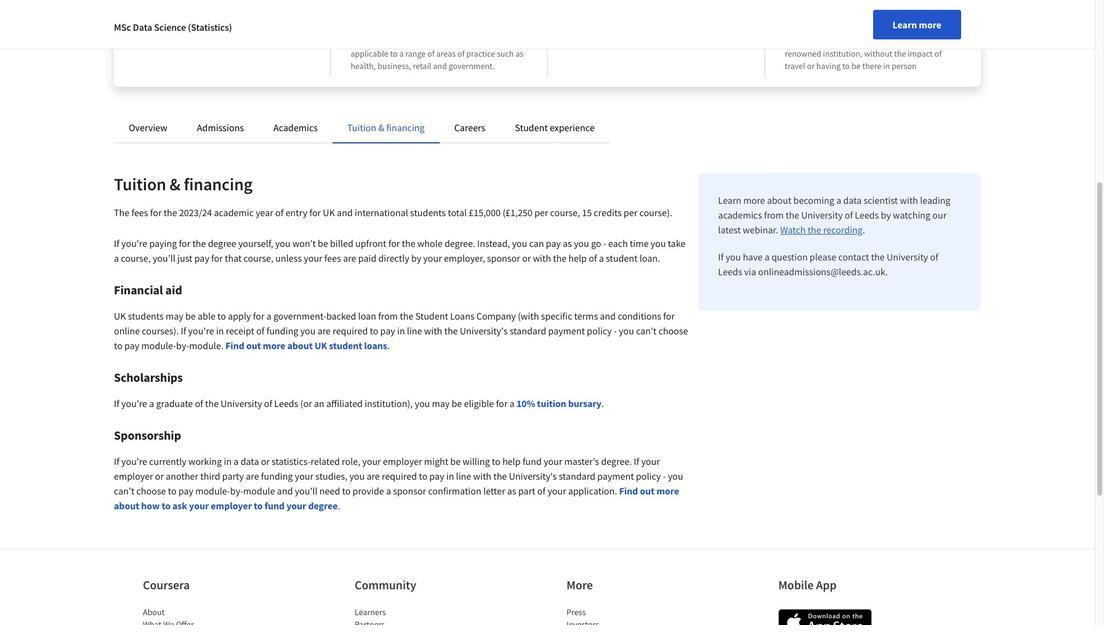 Task type: vqa. For each thing, say whether or not it's contained in the screenshot.
Browse by program level
no



Task type: describe. For each thing, give the bounding box(es) containing it.
- inside if you're currently working in a data or statistics-related role, your employer might be willing to help fund your master's degree. if your employer or another third party are funding your studies, you are required to pay in line with the university's standard payment policy - you can't choose to pay module-by-module and you'll need to provide a sponsor confirmation letter as part of your application.
[[663, 470, 666, 482]]

to down might on the left of page
[[419, 470, 428, 482]]

academics
[[274, 121, 318, 134]]

a up "financial"
[[114, 252, 119, 264]]

year
[[256, 206, 273, 219]]

for up directly
[[388, 237, 400, 249]]

if right master's
[[634, 455, 639, 467]]

a left world-
[[896, 36, 901, 47]]

pay down online
[[124, 339, 139, 352]]

about list
[[143, 606, 248, 625]]

1 horizontal spatial may
[[432, 397, 450, 410]]

university inside master of science offered by the university of leeds
[[186, 36, 223, 47]]

watch
[[780, 224, 806, 236]]

of inside if you have a question please contact the university of leeds via onlineadmissions@leeds.ac.uk.
[[930, 251, 939, 263]]

if for paying
[[114, 237, 119, 249]]

financial
[[114, 282, 163, 297]]

student inside if you're paying for the degree yourself, you won't be billed upfront for the whole degree. instead, you can pay as you go - each time you take a course, you'll just pay for that course, unless your fees are paid directly by your employer, sponsor or with the help of a student loan.
[[606, 252, 638, 264]]

receipt
[[226, 325, 254, 337]]

of inside earn a prestigious degree from a world- renowned institution, without the impact of travel or having to be there in person
[[935, 48, 942, 59]]

be left the eligible
[[452, 397, 462, 410]]

the inside if you have a question please contact the university of leeds via onlineadmissions@leeds.ac.uk.
[[871, 251, 885, 263]]

a left the graduate on the left bottom of page
[[149, 397, 154, 410]]

science for of
[[184, 18, 224, 34]]

choose inside if you're currently working in a data or statistics-related role, your employer might be willing to help fund your master's degree. if your employer or another third party are funding your studies, you are required to pay in line with the university's standard payment policy - you can't choose to pay module-by-module and you'll need to provide a sponsor confirmation letter as part of your application.
[[136, 485, 166, 497]]

data inside if you're currently working in a data or statistics-related role, your employer might be willing to help fund your master's degree. if your employer or another third party are funding your studies, you are required to pay in line with the university's standard payment policy - you can't choose to pay module-by-module and you'll need to provide a sponsor confirmation letter as part of your application.
[[241, 455, 259, 467]]

pay right can
[[546, 237, 561, 249]]

0 horizontal spatial financing
[[184, 173, 253, 195]]

policy inside uk students may be able to apply for a government-backed loan from the student loans company (with specific terms and conditions for online courses). if you're in receipt of funding you are required to pay in line with the university's standard payment policy - you can't choose to pay module-by-module.
[[587, 325, 612, 337]]

if for a
[[114, 397, 119, 410]]

for right apply
[[253, 310, 265, 322]]

a inside if you have a question please contact the university of leeds via onlineadmissions@leeds.ac.uk.
[[765, 251, 770, 263]]

to left ask
[[162, 500, 171, 512]]

student experience
[[515, 121, 595, 134]]

the right the loan
[[400, 310, 414, 322]]

(£1,250
[[503, 206, 533, 219]]

0 horizontal spatial fees
[[131, 206, 148, 219]]

0 horizontal spatial tuition & financing
[[114, 173, 253, 195]]

master's
[[564, 455, 599, 467]]

0 vertical spatial uk
[[323, 206, 335, 219]]

for right the conditions
[[663, 310, 675, 322]]

fees inside if you're paying for the degree yourself, you won't be billed upfront for the whole degree. instead, you can pay as you go - each time you take a course, you'll just pay for that course, unless your fees are paid directly by your employer, sponsor or with the help of a student loan.
[[324, 252, 341, 264]]

recording
[[823, 224, 863, 236]]

degree inside if you're paying for the degree yourself, you won't be billed upfront for the whole degree. instead, you can pay as you go - each time you take a course, you'll just pay for that course, unless your fees are paid directly by your employer, sponsor or with the help of a student loan.
[[208, 237, 236, 249]]

if inside uk students may be able to apply for a government-backed loan from the student loans company (with specific terms and conditions for online courses). if you're in receipt of funding you are required to pay in line with the university's standard payment policy - you can't choose to pay module-by-module.
[[181, 325, 186, 337]]

1 vertical spatial total
[[448, 206, 467, 219]]

expertise
[[484, 36, 517, 47]]

list item for community
[[355, 618, 459, 625]]

another
[[166, 470, 198, 482]]

to right able
[[217, 310, 226, 322]]

yourself,
[[238, 237, 273, 249]]

to right the need
[[342, 485, 351, 497]]

. up contact
[[863, 224, 865, 236]]

0 horizontal spatial 15
[[582, 206, 592, 219]]

person
[[892, 60, 917, 71]]

scientist
[[864, 194, 898, 206]]

statistical
[[413, 36, 447, 47]]

of right master
[[171, 18, 182, 34]]

master of science offered by the university of leeds
[[134, 18, 254, 47]]

credits up each
[[594, 206, 622, 219]]

list item for more
[[567, 618, 671, 625]]

2 horizontal spatial course,
[[550, 206, 580, 219]]

payment inside if you're currently working in a data or statistics-related role, your employer might be willing to help fund your master's degree. if your employer or another third party are funding your studies, you are required to pay in line with the university's standard payment policy - you can't choose to pay module-by-module and you'll need to provide a sponsor confirmation letter as part of your application.
[[597, 470, 634, 482]]

entry
[[286, 206, 307, 219]]

or inside if you're paying for the degree yourself, you won't be billed upfront for the whole degree. instead, you can pay as you go - each time you take a course, you'll just pay for that course, unless your fees are paid directly by your employer, sponsor or with the help of a student loan.
[[522, 252, 531, 264]]

onlineadmissions@leeds.ac.uk.
[[758, 265, 888, 278]]

(or
[[300, 397, 312, 410]]

are inside if you're currently working in a data or statistics-related role, your employer might be willing to help fund your master's degree. if your employer or another third party are funding your studies, you are required to pay in line with the university's standard payment policy - you can't choose to pay module-by-module and you'll need to provide a sponsor confirmation letter as part of your application.
[[246, 470, 259, 482]]

of down '(statistics)'
[[224, 36, 232, 47]]

health,
[[351, 60, 376, 71]]

you inside if you have a question please contact the university of leeds via onlineadmissions@leeds.ac.uk.
[[726, 251, 741, 263]]

1 horizontal spatial 15
[[651, 36, 660, 47]]

from inside uk students may be able to apply for a government-backed loan from the student loans company (with specific terms and conditions for online courses). if you're in receipt of funding you are required to pay in line with the university's standard payment policy - you can't choose to pay module-by-module.
[[378, 310, 398, 322]]

leeds inside learn more about becoming a data scientist with leading academics from the university of leeds by watching our latest webinar.
[[855, 209, 879, 221]]

help inside if you're currently working in a data or statistics-related role, your employer might be willing to help fund your master's degree. if your employer or another third party are funding your studies, you are required to pay in line with the university's standard payment policy - you can't choose to pay module-by-module and you'll need to provide a sponsor confirmation letter as part of your application.
[[503, 455, 521, 467]]

careers link
[[454, 121, 486, 134]]

terms
[[574, 310, 598, 322]]

- inside uk students may be able to apply for a government-backed loan from the student loans company (with specific terms and conditions for online courses). if you're in receipt of funding you are required to pay in line with the university's standard payment policy - you can't choose to pay module-by-module.
[[614, 325, 617, 337]]

to up loans on the bottom left of page
[[370, 325, 378, 337]]

prestigious
[[809, 36, 849, 47]]

watch the recording .
[[780, 224, 865, 236]]

student inside uk students may be able to apply for a government-backed loan from the student loans company (with specific terms and conditions for online courses). if you're in receipt of funding you are required to pay in line with the university's standard payment policy - you can't choose to pay module-by-module.
[[415, 310, 448, 322]]

employer inside the find out more about how to ask your employer to fund your degree
[[211, 500, 252, 512]]

that
[[225, 252, 242, 264]]

university inside learn more about becoming a data scientist with leading academics from the university of leeds by watching our latest webinar.
[[801, 209, 843, 221]]

1 horizontal spatial student
[[515, 121, 548, 134]]

the right watch
[[808, 224, 821, 236]]

online
[[114, 325, 140, 337]]

loan.
[[640, 252, 660, 264]]

pay down might on the left of page
[[429, 470, 444, 482]]

with inside learn more about becoming a data scientist with leading academics from the university of leeds by watching our latest webinar.
[[900, 194, 918, 206]]

learn for learn more about becoming a data scientist with leading academics from the university of leeds by watching our latest webinar.
[[718, 194, 742, 206]]

0 vertical spatial tuition
[[347, 121, 376, 134]]

admissions link
[[197, 121, 244, 134]]

find out more about uk student loans link
[[225, 339, 387, 352]]

of down statistical
[[427, 48, 435, 59]]

you'll
[[295, 485, 318, 497]]

funding for statistics-
[[261, 470, 293, 482]]

apply
[[228, 310, 251, 322]]

if you're currently working in a data or statistics-related role, your employer might be willing to help fund your master's degree. if your employer or another third party are funding your studies, you are required to pay in line with the university's standard payment policy - you can't choose to pay module-by-module and you'll need to provide a sponsor confirmation letter as part of your application.
[[114, 455, 683, 497]]

uk inside uk students may be able to apply for a government-backed loan from the student loans company (with specific terms and conditions for online courses). if you're in receipt of funding you are required to pay in line with the university's standard payment policy - you can't choose to pay module-by-module.
[[114, 310, 126, 322]]

more
[[567, 577, 593, 593]]

- inside if you're paying for the degree yourself, you won't be billed upfront for the whole degree. instead, you can pay as you go - each time you take a course, you'll just pay for that course, unless your fees are paid directly by your employer, sponsor or with the help of a student loan.
[[603, 237, 606, 249]]

demand
[[381, 36, 411, 47]]

msc
[[114, 21, 131, 33]]

or left statistics-
[[261, 455, 270, 467]]

can't inside if you're currently working in a data or statistics-related role, your employer might be willing to help fund your master's degree. if your employer or another third party are funding your studies, you are required to pay in line with the university's standard payment policy - you can't choose to pay module-by-module and you'll need to provide a sponsor confirmation letter as part of your application.
[[114, 485, 134, 497]]

app
[[816, 577, 837, 593]]

webinar.
[[743, 224, 778, 236]]

academics link
[[274, 121, 318, 134]]

sponsor inside if you're paying for the degree yourself, you won't be billed upfront for the whole degree. instead, you can pay as you go - each time you take a course, you'll just pay for that course, unless your fees are paid directly by your employer, sponsor or with the help of a student loan.
[[487, 252, 520, 264]]

eligible
[[464, 397, 494, 410]]

to up ask
[[168, 485, 177, 497]]

course
[[701, 36, 725, 47]]

as inside if you're currently working in a data or statistics-related role, your employer might be willing to help fund your master's degree. if your employer or another third party are funding your studies, you are required to pay in line with the university's standard payment policy - you can't choose to pay module-by-module and you'll need to provide a sponsor confirmation letter as part of your application.
[[507, 485, 516, 497]]

a left 10%
[[510, 397, 515, 410]]

backed
[[326, 310, 356, 322]]

the up directly
[[402, 237, 416, 249]]

uk students may be able to apply for a government-backed loan from the student loans company (with specific terms and conditions for online courses). if you're in receipt of funding you are required to pay in line with the university's standard payment policy - you can't choose to pay module-by-module.
[[114, 310, 688, 352]]

of down skills
[[457, 48, 465, 59]]

for up "paying"
[[150, 206, 162, 219]]

university's inside uk students may be able to apply for a government-backed loan from the student loans company (with specific terms and conditions for online courses). if you're in receipt of funding you are required to pay in line with the university's standard payment policy - you can't choose to pay module-by-module.
[[460, 325, 508, 337]]

if for have
[[718, 251, 724, 263]]

might
[[424, 455, 448, 467]]

of inside uk students may be able to apply for a government-backed loan from the student loans company (with specific terms and conditions for online courses). if you're in receipt of funding you are required to pay in line with the university's standard payment policy - you can't choose to pay module-by-module.
[[256, 325, 265, 337]]

skills
[[449, 36, 467, 47]]

2023/24
[[179, 206, 212, 219]]

in-
[[371, 36, 381, 47]]

a up party in the bottom of the page
[[234, 455, 239, 467]]

take
[[668, 237, 686, 249]]

overview
[[129, 121, 167, 134]]

areas
[[436, 48, 456, 59]]

mobile
[[779, 577, 814, 593]]

module.
[[189, 339, 224, 352]]

currently
[[149, 455, 186, 467]]

loans
[[364, 339, 387, 352]]

180
[[568, 36, 581, 47]]

the
[[114, 206, 129, 219]]

to inside build in-demand statistical  skills and expertise applicable to a range of areas of practice such as health, business, retail and government.
[[390, 48, 398, 59]]

can't inside uk students may be able to apply for a government-backed loan from the student loans company (with specific terms and conditions for online courses). if you're in receipt of funding you are required to pay in line with the university's standard payment policy - you can't choose to pay module-by-module.
[[636, 325, 657, 337]]

0 horizontal spatial course,
[[121, 252, 151, 264]]

about link
[[143, 607, 165, 618]]

aid
[[165, 282, 182, 297]]

travel
[[785, 60, 806, 71]]

if you have a question please contact the university of leeds via onlineadmissions@leeds.ac.uk.
[[718, 251, 939, 278]]

or inside earn a prestigious degree from a world- renowned institution, without the impact of travel or having to be there in person
[[807, 60, 815, 71]]

2 vertical spatial uk
[[315, 339, 327, 352]]

be inside earn a prestigious degree from a world- renowned institution, without the impact of travel or having to be there in person
[[852, 60, 861, 71]]

credits right '180'
[[582, 36, 607, 47]]

as inside if you're paying for the degree yourself, you won't be billed upfront for the whole degree. instead, you can pay as you go - each time you take a course, you'll just pay for that course, unless your fees are paid directly by your employer, sponsor or with the help of a student loan.
[[563, 237, 572, 249]]

1 horizontal spatial per
[[624, 206, 638, 219]]

fund inside the find out more about how to ask your employer to fund your degree
[[265, 500, 285, 512]]

fund inside if you're currently working in a data or statistics-related role, your employer might be willing to help fund your master's degree. if your employer or another third party are funding your studies, you are required to pay in line with the university's standard payment policy - you can't choose to pay module-by-module and you'll need to provide a sponsor confirmation letter as part of your application.
[[523, 455, 542, 467]]

related
[[311, 455, 340, 467]]

ask
[[172, 500, 187, 512]]

of left (or
[[264, 397, 272, 410]]

master
[[134, 18, 169, 34]]

about inside learn more about becoming a data scientist with leading academics from the university of leeds by watching our latest webinar.
[[767, 194, 792, 206]]

from inside earn a prestigious degree from a world- renowned institution, without the impact of travel or having to be there in person
[[877, 36, 895, 47]]

conditions
[[618, 310, 661, 322]]

to down module
[[254, 500, 263, 512]]

. up institution),
[[387, 339, 390, 352]]

module- inside if you're currently working in a data or statistics-related role, your employer might be willing to help fund your master's degree. if your employer or another third party are funding your studies, you are required to pay in line with the university's standard payment policy - you can't choose to pay module-by-module and you'll need to provide a sponsor confirmation letter as part of your application.
[[195, 485, 230, 497]]

a right provide
[[386, 485, 391, 497]]

the left 2023/24
[[164, 206, 177, 219]]

are inside uk students may be able to apply for a government-backed loan from the student loans company (with specific terms and conditions for online courses). if you're in receipt of funding you are required to pay in line with the university's standard payment policy - you can't choose to pay module-by-module.
[[318, 325, 331, 337]]

scholarships
[[114, 370, 183, 385]]

degree. inside if you're currently working in a data or statistics-related role, your employer might be willing to help fund your master's degree. if your employer or another third party are funding your studies, you are required to pay in line with the university's standard payment policy - you can't choose to pay module-by-module and you'll need to provide a sponsor confirmation letter as part of your application.
[[601, 455, 632, 467]]

are inside if you're paying for the degree yourself, you won't be billed upfront for the whole degree. instead, you can pay as you go - each time you take a course, you'll just pay for that course, unless your fees are paid directly by your employer, sponsor or with the help of a student loan.
[[343, 252, 356, 264]]

for right entry
[[309, 206, 321, 219]]

willing
[[463, 455, 490, 467]]

10% tuition bursary link
[[517, 397, 602, 410]]

please
[[810, 251, 837, 263]]

for right the eligible
[[496, 397, 508, 410]]

need
[[320, 485, 340, 497]]

institution,
[[823, 48, 863, 59]]

employer,
[[444, 252, 485, 264]]

science for data
[[154, 21, 186, 33]]

180 credits in total and 15 credits per course
[[568, 36, 725, 47]]

for up just
[[179, 237, 190, 249]]

time
[[630, 237, 649, 249]]

party
[[222, 470, 244, 482]]

with inside if you're paying for the degree yourself, you won't be billed upfront for the whole degree. instead, you can pay as you go - each time you take a course, you'll just pay for that course, unless your fees are paid directly by your employer, sponsor or with the help of a student loan.
[[533, 252, 551, 264]]

the inside learn more about becoming a data scientist with leading academics from the university of leeds by watching our latest webinar.
[[786, 209, 799, 221]]

you're inside if you're paying for the degree yourself, you won't be billed upfront for the whole degree. instead, you can pay as you go - each time you take a course, you'll just pay for that course, unless your fees are paid directly by your employer, sponsor or with the help of a student loan.
[[121, 237, 147, 249]]

. down the need
[[338, 500, 340, 512]]

0 vertical spatial students
[[410, 206, 446, 219]]

you'll
[[153, 252, 175, 264]]

about
[[143, 607, 165, 618]]

affiliated
[[326, 397, 363, 410]]

and inside uk students may be able to apply for a government-backed loan from the student loans company (with specific terms and conditions for online courses). if you're in receipt of funding you are required to pay in line with the university's standard payment policy - you can't choose to pay module-by-module.
[[600, 310, 616, 322]]

standard inside uk students may be able to apply for a government-backed loan from the student loans company (with specific terms and conditions for online courses). if you're in receipt of funding you are required to pay in line with the university's standard payment policy - you can't choose to pay module-by-module.
[[510, 325, 546, 337]]

required inside if you're currently working in a data or statistics-related role, your employer might be willing to help fund your master's degree. if your employer or another third party are funding your studies, you are required to pay in line with the university's standard payment policy - you can't choose to pay module-by-module and you'll need to provide a sponsor confirmation letter as part of your application.
[[382, 470, 417, 482]]

be inside if you're currently working in a data or statistics-related role, your employer might be willing to help fund your master's degree. if your employer or another third party are funding your studies, you are required to pay in line with the university's standard payment policy - you can't choose to pay module-by-module and you'll need to provide a sponsor confirmation letter as part of your application.
[[450, 455, 461, 467]]

with inside if you're currently working in a data or statistics-related role, your employer might be willing to help fund your master's degree. if your employer or another third party are funding your studies, you are required to pay in line with the university's standard payment policy - you can't choose to pay module-by-module and you'll need to provide a sponsor confirmation letter as part of your application.
[[473, 470, 492, 482]]

degree inside earn a prestigious degree from a world- renowned institution, without the impact of travel or having to be there in person
[[851, 36, 876, 47]]

learners
[[355, 607, 386, 618]]

to down online
[[114, 339, 122, 352]]

of inside if you're paying for the degree yourself, you won't be billed upfront for the whole degree. instead, you can pay as you go - each time you take a course, you'll just pay for that course, unless your fees are paid directly by your employer, sponsor or with the help of a student loan.
[[589, 252, 597, 264]]

more inside learn more about becoming a data scientist with leading academics from the university of leeds by watching our latest webinar.
[[744, 194, 765, 206]]

or down the currently
[[155, 470, 164, 482]]

build
[[351, 36, 370, 47]]

retail
[[413, 60, 431, 71]]

pay right just
[[194, 252, 209, 264]]

0 horizontal spatial tuition
[[114, 173, 166, 195]]

press
[[567, 607, 586, 618]]

specific
[[541, 310, 572, 322]]

a inside learn more about becoming a data scientist with leading academics from the university of leeds by watching our latest webinar.
[[837, 194, 841, 206]]

0 vertical spatial total
[[617, 36, 634, 47]]

with inside uk students may be able to apply for a government-backed loan from the student loans company (with specific terms and conditions for online courses). if you're in receipt of funding you are required to pay in line with the university's standard payment policy - you can't choose to pay module-by-module.
[[424, 325, 442, 337]]

government.
[[449, 60, 495, 71]]

out for find out more about uk student loans .
[[246, 339, 261, 352]]

sponsorship
[[114, 427, 181, 443]]



Task type: locate. For each thing, give the bounding box(es) containing it.
letter
[[483, 485, 505, 497]]

2 you're from the top
[[121, 455, 147, 467]]

fund up part
[[523, 455, 542, 467]]

loan
[[358, 310, 376, 322]]

standard inside if you're currently working in a data or statistics-related role, your employer might be willing to help fund your master's degree. if your employer or another third party are funding your studies, you are required to pay in line with the university's standard payment policy - you can't choose to pay module-by-module and you'll need to provide a sponsor confirmation letter as part of your application.
[[559, 470, 596, 482]]

2 vertical spatial -
[[663, 470, 666, 482]]

sponsor
[[487, 252, 520, 264], [393, 485, 426, 497]]

1 horizontal spatial financing
[[386, 121, 425, 134]]

directly
[[378, 252, 409, 264]]

per left course
[[688, 36, 700, 47]]

line inside uk students may be able to apply for a government-backed loan from the student loans company (with specific terms and conditions for online courses). if you're in receipt of funding you are required to pay in line with the university's standard payment policy - you can't choose to pay module-by-module.
[[407, 325, 422, 337]]

1 you're from the top
[[121, 397, 147, 410]]

learn for learn more
[[893, 18, 917, 31]]

by- inside if you're currently working in a data or statistics-related role, your employer might be willing to help fund your master's degree. if your employer or another third party are funding your studies, you are required to pay in line with the university's standard payment policy - you can't choose to pay module-by-module and you'll need to provide a sponsor confirmation letter as part of your application.
[[230, 485, 243, 497]]

build in-demand statistical  skills and expertise applicable to a range of areas of practice such as health, business, retail and government.
[[351, 36, 524, 71]]

0 vertical spatial payment
[[548, 325, 585, 337]]

tuition
[[537, 397, 566, 410]]

be
[[852, 60, 861, 71], [318, 237, 328, 249], [185, 310, 196, 322], [452, 397, 462, 410], [450, 455, 461, 467]]

more
[[919, 18, 942, 31], [744, 194, 765, 206], [263, 339, 285, 352], [657, 485, 679, 497]]

the down loans
[[444, 325, 458, 337]]

be inside if you're paying for the degree yourself, you won't be billed upfront for the whole degree. instead, you can pay as you go - each time you take a course, you'll just pay for that course, unless your fees are paid directly by your employer, sponsor or with the help of a student loan.
[[318, 237, 328, 249]]

1 vertical spatial you're
[[121, 455, 147, 467]]

by down scientist
[[881, 209, 891, 221]]

1 vertical spatial funding
[[261, 470, 293, 482]]

1 vertical spatial help
[[503, 455, 521, 467]]

0 horizontal spatial payment
[[548, 325, 585, 337]]

find down receipt
[[225, 339, 244, 352]]

out right application.
[[640, 485, 655, 497]]

a inside build in-demand statistical  skills and expertise applicable to a range of areas of practice such as health, business, retail and government.
[[399, 48, 404, 59]]

the right contact
[[871, 251, 885, 263]]

admissions
[[197, 121, 244, 134]]

working
[[188, 455, 222, 467]]

per left course).
[[624, 206, 638, 219]]

out for find out more about how to ask your employer to fund your degree
[[640, 485, 655, 497]]

0 horizontal spatial data
[[241, 455, 259, 467]]

provide
[[353, 485, 384, 497]]

help
[[569, 252, 587, 264], [503, 455, 521, 467]]

a right have
[[765, 251, 770, 263]]

university's
[[460, 325, 508, 337], [509, 470, 557, 482]]

sponsor down 'instead,'
[[487, 252, 520, 264]]

0 horizontal spatial module-
[[141, 339, 176, 352]]

press list
[[567, 606, 671, 625]]

about
[[767, 194, 792, 206], [287, 339, 313, 352], [114, 500, 139, 512]]

degree up the 'that' on the top
[[208, 237, 236, 249]]

having
[[817, 60, 841, 71]]

list item down about
[[143, 618, 248, 625]]

find inside the find out more about how to ask your employer to fund your degree
[[619, 485, 638, 497]]

the inside earn a prestigious degree from a world- renowned institution, without the impact of travel or having to be there in person
[[894, 48, 906, 59]]

2 horizontal spatial from
[[877, 36, 895, 47]]

0 horizontal spatial from
[[378, 310, 398, 322]]

funding for a
[[267, 325, 298, 337]]

leading
[[920, 194, 951, 206]]

about for your
[[114, 500, 139, 512]]

or down can
[[522, 252, 531, 264]]

more inside the find out more about how to ask your employer to fund your degree
[[657, 485, 679, 497]]

required up the find out more about how to ask your employer to fund your degree
[[382, 470, 417, 482]]

2 vertical spatial degree
[[308, 500, 338, 512]]

of down go at the right of the page
[[589, 252, 597, 264]]

as right such
[[516, 48, 524, 59]]

employer up how
[[114, 470, 153, 482]]

learn more about becoming a data scientist with leading academics from the university of leeds by watching our latest webinar.
[[718, 194, 951, 236]]

1 horizontal spatial fund
[[523, 455, 542, 467]]

may up courses).
[[166, 310, 183, 322]]

1 vertical spatial &
[[170, 173, 181, 195]]

1 horizontal spatial find
[[619, 485, 638, 497]]

3 list item from the left
[[567, 618, 671, 625]]

standard down master's
[[559, 470, 596, 482]]

1 horizontal spatial required
[[382, 470, 417, 482]]

0 horizontal spatial learn
[[718, 194, 742, 206]]

1 list item from the left
[[143, 618, 248, 625]]

are up "find out more about uk student loans ."
[[318, 325, 331, 337]]

1 vertical spatial may
[[432, 397, 450, 410]]

list item for coursera
[[143, 618, 248, 625]]

2 list item from the left
[[355, 618, 459, 625]]

1 vertical spatial university's
[[509, 470, 557, 482]]

student left loans
[[415, 310, 448, 322]]

0 vertical spatial out
[[246, 339, 261, 352]]

find for find out more about how to ask your employer to fund your degree
[[619, 485, 638, 497]]

1 horizontal spatial students
[[410, 206, 446, 219]]

learners link
[[355, 607, 386, 618]]

leeds inside master of science offered by the university of leeds
[[233, 36, 254, 47]]

question
[[772, 251, 808, 263]]

10%
[[517, 397, 535, 410]]

1 horizontal spatial sponsor
[[487, 252, 520, 264]]

1 vertical spatial you're
[[188, 325, 214, 337]]

choose
[[659, 325, 688, 337], [136, 485, 166, 497]]

1 vertical spatial out
[[640, 485, 655, 497]]

by-
[[176, 339, 189, 352], [230, 485, 243, 497]]

download on the app store image
[[779, 609, 872, 625]]

1 horizontal spatial help
[[569, 252, 587, 264]]

required
[[333, 325, 368, 337], [382, 470, 417, 482]]

more inside button
[[919, 18, 942, 31]]

latest
[[718, 224, 741, 236]]

instead,
[[477, 237, 510, 249]]

0 vertical spatial financing
[[386, 121, 425, 134]]

0 horizontal spatial degree
[[208, 237, 236, 249]]

science inside master of science offered by the university of leeds
[[184, 18, 224, 34]]

0 horizontal spatial -
[[603, 237, 606, 249]]

the fees for the 2023/24 academic year of entry for uk and international students total £15,000 (£1,250 per course, 15 credits per course).
[[114, 206, 672, 219]]

help up part
[[503, 455, 521, 467]]

to right the willing
[[492, 455, 501, 467]]

1 horizontal spatial student
[[606, 252, 638, 264]]

the right the graduate on the left bottom of page
[[205, 397, 219, 410]]

you're down scholarships
[[121, 397, 147, 410]]

university
[[186, 36, 223, 47], [801, 209, 843, 221], [887, 251, 928, 263], [221, 397, 262, 410]]

0 vertical spatial employer
[[383, 455, 422, 467]]

university's inside if you're currently working in a data or statistics-related role, your employer might be willing to help fund your master's degree. if your employer or another third party are funding your studies, you are required to pay in line with the university's standard payment policy - you can't choose to pay module-by-module and you'll need to provide a sponsor confirmation letter as part of your application.
[[509, 470, 557, 482]]

2 vertical spatial are
[[246, 470, 259, 482]]

you're for a
[[121, 397, 147, 410]]

be right might on the left of page
[[450, 455, 461, 467]]

0 horizontal spatial policy
[[587, 325, 612, 337]]

1 horizontal spatial tuition
[[347, 121, 376, 134]]

standard
[[510, 325, 546, 337], [559, 470, 596, 482]]

degree. inside if you're paying for the degree yourself, you won't be billed upfront for the whole degree. instead, you can pay as you go - each time you take a course, you'll just pay for that course, unless your fees are paid directly by your employer, sponsor or with the help of a student loan.
[[445, 237, 475, 249]]

sponsor down might on the left of page
[[393, 485, 426, 497]]

are down billed
[[343, 252, 356, 264]]

applicable
[[351, 48, 388, 59]]

learn inside learn more about becoming a data scientist with leading academics from the university of leeds by watching our latest webinar.
[[718, 194, 742, 206]]

how
[[141, 500, 160, 512]]

out down receipt
[[246, 339, 261, 352]]

2 vertical spatial employer
[[211, 500, 252, 512]]

0 vertical spatial you're
[[121, 397, 147, 410]]

0 horizontal spatial per
[[535, 206, 548, 219]]

0 vertical spatial choose
[[659, 325, 688, 337]]

of
[[171, 18, 182, 34], [224, 36, 232, 47], [427, 48, 435, 59], [457, 48, 465, 59], [935, 48, 942, 59], [275, 206, 284, 219], [845, 209, 853, 221], [930, 251, 939, 263], [589, 252, 597, 264], [256, 325, 265, 337], [195, 397, 203, 410], [264, 397, 272, 410], [537, 485, 546, 497]]

choose inside uk students may be able to apply for a government-backed loan from the student loans company (with specific terms and conditions for online courses). if you're in receipt of funding you are required to pay in line with the university's standard payment policy - you can't choose to pay module-by-module.
[[659, 325, 688, 337]]

1 vertical spatial student
[[329, 339, 362, 352]]

1 vertical spatial required
[[382, 470, 417, 482]]

0 horizontal spatial about
[[114, 500, 139, 512]]

15 up go at the right of the page
[[582, 206, 592, 219]]

list item
[[143, 618, 248, 625], [355, 618, 459, 625], [567, 618, 671, 625]]

experience
[[550, 121, 595, 134]]

if down the sponsorship
[[114, 455, 119, 467]]

degree. up employer,
[[445, 237, 475, 249]]

0 vertical spatial funding
[[267, 325, 298, 337]]

can't
[[636, 325, 657, 337], [114, 485, 134, 497]]

0 vertical spatial line
[[407, 325, 422, 337]]

about left how
[[114, 500, 139, 512]]

and inside if you're currently working in a data or statistics-related role, your employer might be willing to help fund your master's degree. if your employer or another third party are funding your studies, you are required to pay in line with the university's standard payment policy - you can't choose to pay module-by-module and you'll need to provide a sponsor confirmation letter as part of your application.
[[277, 485, 293, 497]]

1 vertical spatial uk
[[114, 310, 126, 322]]

about inside the find out more about how to ask your employer to fund your degree
[[114, 500, 139, 512]]

0 horizontal spatial may
[[166, 310, 183, 322]]

module- inside uk students may be able to apply for a government-backed loan from the student loans company (with specific terms and conditions for online courses). if you're in receipt of funding you are required to pay in line with the university's standard payment policy - you can't choose to pay module-by-module.
[[141, 339, 176, 352]]

1 vertical spatial module-
[[195, 485, 230, 497]]

science right master
[[184, 18, 224, 34]]

line inside if you're currently working in a data or statistics-related role, your employer might be willing to help fund your master's degree. if your employer or another third party are funding your studies, you are required to pay in line with the university's standard payment policy - you can't choose to pay module-by-module and you'll need to provide a sponsor confirmation letter as part of your application.
[[456, 470, 471, 482]]

to down institution,
[[843, 60, 850, 71]]

academic
[[214, 206, 254, 219]]

1 vertical spatial tuition & financing
[[114, 173, 253, 195]]

1 horizontal spatial course,
[[244, 252, 273, 264]]

1 horizontal spatial standard
[[559, 470, 596, 482]]

by inside master of science offered by the university of leeds
[[162, 36, 171, 47]]

data inside learn more about becoming a data scientist with leading academics from the university of leeds by watching our latest webinar.
[[843, 194, 862, 206]]

credits left course
[[661, 36, 686, 47]]

learn inside button
[[893, 18, 917, 31]]

uk right entry
[[323, 206, 335, 219]]

a right apply
[[266, 310, 271, 322]]

or down renowned at the top of page
[[807, 60, 815, 71]]

a down go at the right of the page
[[599, 252, 604, 264]]

fund
[[523, 455, 542, 467], [265, 500, 285, 512]]

learners list
[[355, 606, 459, 625]]

student
[[515, 121, 548, 134], [415, 310, 448, 322]]

if down latest
[[718, 251, 724, 263]]

0 horizontal spatial are
[[246, 470, 259, 482]]

the down msc data science (statistics) on the left top
[[173, 36, 185, 47]]

of right year
[[275, 206, 284, 219]]

if right courses).
[[181, 325, 186, 337]]

0 horizontal spatial choose
[[136, 485, 166, 497]]

university inside if you have a question please contact the university of leeds via onlineadmissions@leeds.ac.uk.
[[887, 251, 928, 263]]

fees down billed
[[324, 252, 341, 264]]

1 vertical spatial by
[[881, 209, 891, 221]]

of right the graduate on the left bottom of page
[[195, 397, 203, 410]]

uk
[[323, 206, 335, 219], [114, 310, 126, 322], [315, 339, 327, 352]]

world-
[[903, 36, 926, 47]]

1 horizontal spatial line
[[456, 470, 471, 482]]

if inside if you have a question please contact the university of leeds via onlineadmissions@leeds.ac.uk.
[[718, 251, 724, 263]]

find out more about how to ask your employer to fund your degree
[[114, 485, 679, 512]]

1 vertical spatial degree
[[208, 237, 236, 249]]

0 vertical spatial -
[[603, 237, 606, 249]]

0 vertical spatial as
[[516, 48, 524, 59]]

per
[[688, 36, 700, 47], [535, 206, 548, 219], [624, 206, 638, 219]]

1 horizontal spatial tuition & financing
[[347, 121, 425, 134]]

learn up academics
[[718, 194, 742, 206]]

may
[[166, 310, 183, 322], [432, 397, 450, 410]]

each
[[608, 237, 628, 249]]

student down each
[[606, 252, 638, 264]]

by inside if you're paying for the degree yourself, you won't be billed upfront for the whole degree. instead, you can pay as you go - each time you take a course, you'll just pay for that course, unless your fees are paid directly by your employer, sponsor or with the help of a student loan.
[[411, 252, 421, 264]]

find
[[225, 339, 244, 352], [619, 485, 638, 497]]

find out more about uk student loans .
[[225, 339, 390, 352]]

upfront
[[355, 237, 386, 249]]

1 horizontal spatial -
[[614, 325, 617, 337]]

payment inside uk students may be able to apply for a government-backed loan from the student loans company (with specific terms and conditions for online courses). if you're in receipt of funding you are required to pay in line with the university's standard payment policy - you can't choose to pay module-by-module.
[[548, 325, 585, 337]]

1 horizontal spatial data
[[843, 194, 862, 206]]

can't down the sponsorship
[[114, 485, 134, 497]]

as
[[516, 48, 524, 59], [563, 237, 572, 249], [507, 485, 516, 497]]

learn up world-
[[893, 18, 917, 31]]

1 vertical spatial as
[[563, 237, 572, 249]]

1 horizontal spatial employer
[[211, 500, 252, 512]]

be left the there
[[852, 60, 861, 71]]

renowned
[[785, 48, 821, 59]]

earn a prestigious degree from a world- renowned institution, without the impact of travel or having to be there in person
[[785, 36, 942, 71]]

a right earn
[[803, 36, 808, 47]]

if you're a graduate of the university of leeds (or an affiliated institution), you may be eligible for a 10% tuition bursary .
[[114, 397, 604, 410]]

payment up application.
[[597, 470, 634, 482]]

of up recording
[[845, 209, 853, 221]]

from inside learn more about becoming a data scientist with leading academics from the university of leeds by watching our latest webinar.
[[764, 209, 784, 221]]

0 horizontal spatial degree.
[[445, 237, 475, 249]]

1 horizontal spatial degree
[[308, 500, 338, 512]]

2 vertical spatial about
[[114, 500, 139, 512]]

fees
[[131, 206, 148, 219], [324, 252, 341, 264]]

of inside if you're currently working in a data or statistics-related role, your employer might be willing to help fund your master's degree. if your employer or another third party are funding your studies, you are required to pay in line with the university's standard payment policy - you can't choose to pay module-by-module and you'll need to provide a sponsor confirmation letter as part of your application.
[[537, 485, 546, 497]]

by- down party in the bottom of the page
[[230, 485, 243, 497]]

for left the 'that' on the top
[[211, 252, 223, 264]]

1 vertical spatial degree.
[[601, 455, 632, 467]]

employer left might on the left of page
[[383, 455, 422, 467]]

1 vertical spatial learn
[[718, 194, 742, 206]]

2 vertical spatial from
[[378, 310, 398, 322]]

2 horizontal spatial per
[[688, 36, 700, 47]]

to inside earn a prestigious degree from a world- renowned institution, without the impact of travel or having to be there in person
[[843, 60, 850, 71]]

degree inside the find out more about how to ask your employer to fund your degree
[[308, 500, 338, 512]]

-
[[603, 237, 606, 249], [614, 325, 617, 337], [663, 470, 666, 482]]

2 horizontal spatial by
[[881, 209, 891, 221]]

of right part
[[537, 485, 546, 497]]

0 horizontal spatial help
[[503, 455, 521, 467]]

required inside uk students may be able to apply for a government-backed loan from the student loans company (with specific terms and conditions for online courses). if you're in receipt of funding you are required to pay in line with the university's standard payment policy - you can't choose to pay module-by-module.
[[333, 325, 368, 337]]

you're down the sponsorship
[[121, 455, 147, 467]]

if
[[114, 237, 119, 249], [718, 251, 724, 263], [181, 325, 186, 337], [114, 397, 119, 410], [114, 455, 119, 467], [634, 455, 639, 467]]

module- down courses).
[[141, 339, 176, 352]]

0 vertical spatial fund
[[523, 455, 542, 467]]

find right application.
[[619, 485, 638, 497]]

0 vertical spatial you're
[[121, 237, 147, 249]]

1 vertical spatial from
[[764, 209, 784, 221]]

about up watch
[[767, 194, 792, 206]]

1 horizontal spatial payment
[[597, 470, 634, 482]]

the inside if you're currently working in a data or statistics-related role, your employer might be willing to help fund your master's degree. if your employer or another third party are funding your studies, you are required to pay in line with the university's standard payment policy - you can't choose to pay module-by-module and you'll need to provide a sponsor confirmation letter as part of your application.
[[493, 470, 507, 482]]

0 vertical spatial by
[[162, 36, 171, 47]]

if down scholarships
[[114, 397, 119, 410]]

0 vertical spatial degree
[[851, 36, 876, 47]]

1 horizontal spatial &
[[378, 121, 384, 134]]

be inside uk students may be able to apply for a government-backed loan from the student loans company (with specific terms and conditions for online courses). if you're in receipt of funding you are required to pay in line with the university's standard payment policy - you can't choose to pay module-by-module.
[[185, 310, 196, 322]]

find for find out more about uk student loans .
[[225, 339, 244, 352]]

the up just
[[192, 237, 206, 249]]

required down backed
[[333, 325, 368, 337]]

bursary
[[568, 397, 602, 410]]

1 horizontal spatial about
[[287, 339, 313, 352]]

out inside the find out more about how to ask your employer to fund your degree
[[640, 485, 655, 497]]

(statistics)
[[188, 21, 232, 33]]

total left £15,000
[[448, 206, 467, 219]]

in inside earn a prestigious degree from a world- renowned institution, without the impact of travel or having to be there in person
[[883, 60, 890, 71]]

community
[[355, 577, 416, 593]]

0 vertical spatial find
[[225, 339, 244, 352]]

0 horizontal spatial students
[[128, 310, 164, 322]]

leeds inside if you have a question please contact the university of leeds via onlineadmissions@leeds.ac.uk.
[[718, 265, 742, 278]]

help inside if you're paying for the degree yourself, you won't be billed upfront for the whole degree. instead, you can pay as you go - each time you take a course, you'll just pay for that course, unless your fees are paid directly by your employer, sponsor or with the help of a student loan.
[[569, 252, 587, 264]]

by inside learn more about becoming a data scientist with leading academics from the university of leeds by watching our latest webinar.
[[881, 209, 891, 221]]

the up specific
[[553, 252, 567, 264]]

press link
[[567, 607, 586, 618]]

. right tuition on the bottom of the page
[[602, 397, 604, 410]]

you're up module.
[[188, 325, 214, 337]]

0 vertical spatial sponsor
[[487, 252, 520, 264]]

.
[[863, 224, 865, 236], [387, 339, 390, 352], [602, 397, 604, 410], [338, 500, 340, 512]]

with
[[900, 194, 918, 206], [533, 252, 551, 264], [424, 325, 442, 337], [473, 470, 492, 482]]

1 vertical spatial fees
[[324, 252, 341, 264]]

students inside uk students may be able to apply for a government-backed loan from the student loans company (with specific terms and conditions for online courses). if you're in receipt of funding you are required to pay in line with the university's standard payment policy - you can't choose to pay module-by-module.
[[128, 310, 164, 322]]

by- inside uk students may be able to apply for a government-backed loan from the student loans company (with specific terms and conditions for online courses). if you're in receipt of funding you are required to pay in line with the university's standard payment policy - you can't choose to pay module-by-module.
[[176, 339, 189, 352]]

overview link
[[129, 121, 167, 134]]

of inside learn more about becoming a data scientist with leading academics from the university of leeds by watching our latest webinar.
[[845, 209, 853, 221]]

0 horizontal spatial university's
[[460, 325, 508, 337]]

you inside if you're currently working in a data or statistics-related role, your employer might be willing to help fund your master's degree. if your employer or another third party are funding your studies, you are required to pay in line with the university's standard payment policy - you can't choose to pay module-by-module and you'll need to provide a sponsor confirmation letter as part of your application.
[[668, 470, 683, 482]]

your
[[304, 252, 323, 264], [423, 252, 442, 264], [362, 455, 381, 467], [544, 455, 562, 467], [641, 455, 660, 467], [295, 470, 314, 482], [548, 485, 566, 497], [189, 500, 209, 512], [287, 500, 306, 512]]

fund down module
[[265, 500, 285, 512]]

becoming
[[794, 194, 835, 206]]

via
[[744, 265, 756, 278]]

application.
[[568, 485, 617, 497]]

you're inside uk students may be able to apply for a government-backed loan from the student loans company (with specific terms and conditions for online courses). if you're in receipt of funding you are required to pay in line with the university's standard payment policy - you can't choose to pay module-by-module.
[[188, 325, 214, 337]]

0 vertical spatial from
[[877, 36, 895, 47]]

1 horizontal spatial degree.
[[601, 455, 632, 467]]

or
[[807, 60, 815, 71], [522, 252, 531, 264], [261, 455, 270, 467], [155, 470, 164, 482]]

you are
[[349, 470, 380, 482]]

go
[[591, 237, 601, 249]]

1 vertical spatial sponsor
[[393, 485, 426, 497]]

0 vertical spatial data
[[843, 194, 862, 206]]

0 horizontal spatial line
[[407, 325, 422, 337]]

1 horizontal spatial can't
[[636, 325, 657, 337]]

you're for currently
[[121, 455, 147, 467]]

as inside build in-demand statistical  skills and expertise applicable to a range of areas of practice such as health, business, retail and government.
[[516, 48, 524, 59]]

pay down another
[[178, 485, 193, 497]]

0 vertical spatial student
[[606, 252, 638, 264]]

per right (£1,250
[[535, 206, 548, 219]]

0 horizontal spatial employer
[[114, 470, 153, 482]]

course, right (£1,250
[[550, 206, 580, 219]]

course).
[[640, 206, 672, 219]]

about for .
[[287, 339, 313, 352]]

a inside uk students may be able to apply for a government-backed loan from the student loans company (with specific terms and conditions for online courses). if you're in receipt of funding you are required to pay in line with the university's standard payment policy - you can't choose to pay module-by-module.
[[266, 310, 271, 322]]

may inside uk students may be able to apply for a government-backed loan from the student loans company (with specific terms and conditions for online courses). if you're in receipt of funding you are required to pay in line with the university's standard payment policy - you can't choose to pay module-by-module.
[[166, 310, 183, 322]]

policy inside if you're currently working in a data or statistics-related role, your employer might be willing to help fund your master's degree. if your employer or another third party are funding your studies, you are required to pay in line with the university's standard payment policy - you can't choose to pay module-by-module and you'll need to provide a sponsor confirmation letter as part of your application.
[[636, 470, 661, 482]]

0 horizontal spatial out
[[246, 339, 261, 352]]

if for currently
[[114, 455, 119, 467]]

2 vertical spatial as
[[507, 485, 516, 497]]

if inside if you're paying for the degree yourself, you won't be billed upfront for the whole degree. instead, you can pay as you go - each time you take a course, you'll just pay for that course, unless your fees are paid directly by your employer, sponsor or with the help of a student loan.
[[114, 237, 119, 249]]

in
[[609, 36, 615, 47], [883, 60, 890, 71], [216, 325, 224, 337], [397, 325, 405, 337], [224, 455, 232, 467], [446, 470, 454, 482]]

watching
[[893, 209, 931, 221]]

the inside master of science offered by the university of leeds
[[173, 36, 185, 47]]

1 horizontal spatial fees
[[324, 252, 341, 264]]

help up terms
[[569, 252, 587, 264]]

funding inside if you're currently working in a data or statistics-related role, your employer might be willing to help fund your master's degree. if your employer or another third party are funding your studies, you are required to pay in line with the university's standard payment policy - you can't choose to pay module-by-module and you'll need to provide a sponsor confirmation letter as part of your application.
[[261, 470, 293, 482]]

student left "experience"
[[515, 121, 548, 134]]

funding down statistics-
[[261, 470, 293, 482]]

1 vertical spatial financing
[[184, 173, 253, 195]]

funding inside uk students may be able to apply for a government-backed loan from the student loans company (with specific terms and conditions for online courses). if you're in receipt of funding you are required to pay in line with the university's standard payment policy - you can't choose to pay module-by-module.
[[267, 325, 298, 337]]

pay up loans on the bottom left of page
[[380, 325, 395, 337]]

fees right the
[[131, 206, 148, 219]]

you're inside if you're currently working in a data or statistics-related role, your employer might be willing to help fund your master's degree. if your employer or another third party are funding your studies, you are required to pay in line with the university's standard payment policy - you can't choose to pay module-by-module and you'll need to provide a sponsor confirmation letter as part of your application.
[[121, 455, 147, 467]]

careers
[[454, 121, 486, 134]]

sponsor inside if you're currently working in a data or statistics-related role, your employer might be willing to help fund your master's degree. if your employer or another third party are funding your studies, you are required to pay in line with the university's standard payment policy - you can't choose to pay module-by-module and you'll need to provide a sponsor confirmation letter as part of your application.
[[393, 485, 426, 497]]

0 vertical spatial help
[[569, 252, 587, 264]]

of right receipt
[[256, 325, 265, 337]]

university's down company
[[460, 325, 508, 337]]

0 horizontal spatial fund
[[265, 500, 285, 512]]

business,
[[378, 60, 411, 71]]

employer
[[383, 455, 422, 467], [114, 470, 153, 482], [211, 500, 252, 512]]



